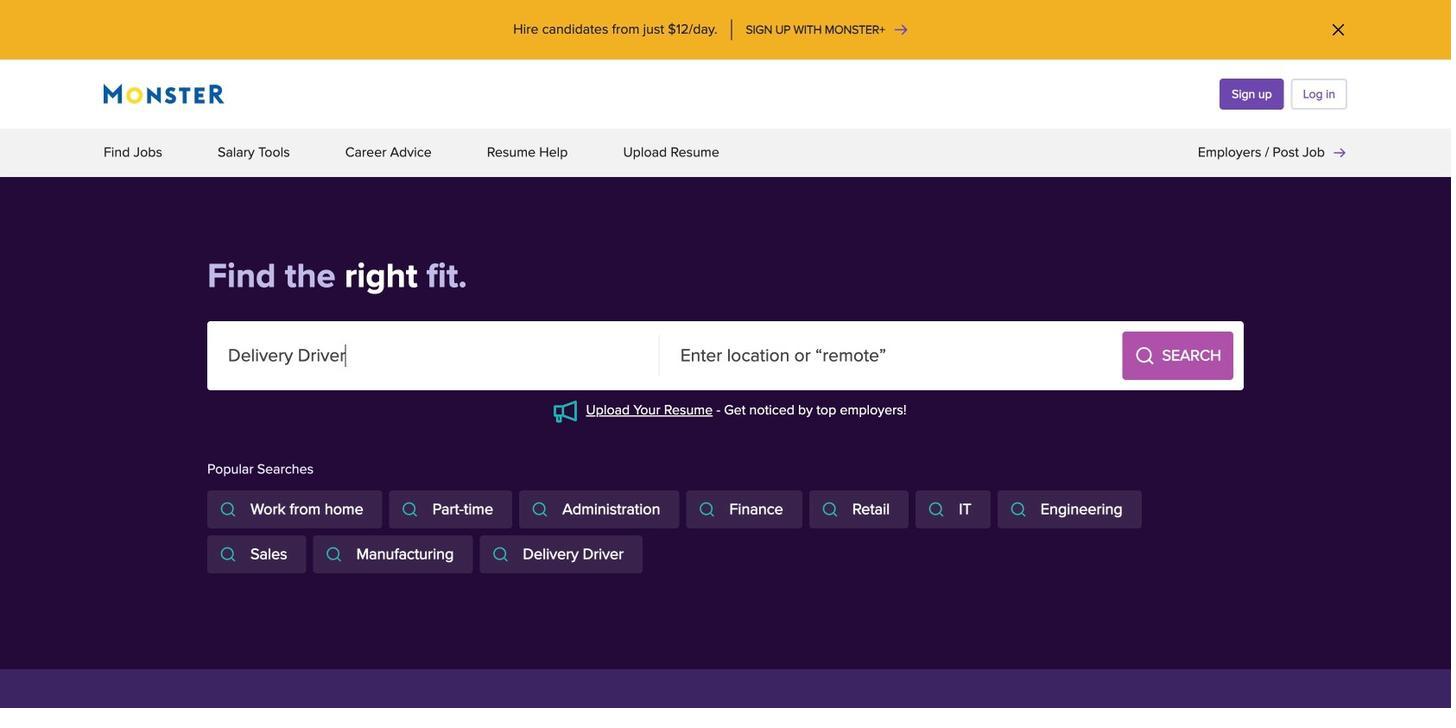 Task type: locate. For each thing, give the bounding box(es) containing it.
monster image
[[104, 84, 225, 105]]



Task type: vqa. For each thing, say whether or not it's contained in the screenshot.
Enter location or "remote" 'Search Box'
yes



Task type: describe. For each thing, give the bounding box(es) containing it.
Enter location or "remote" search field
[[660, 321, 1112, 390]]

Search jobs, keywords, companies search field
[[207, 321, 660, 390]]



